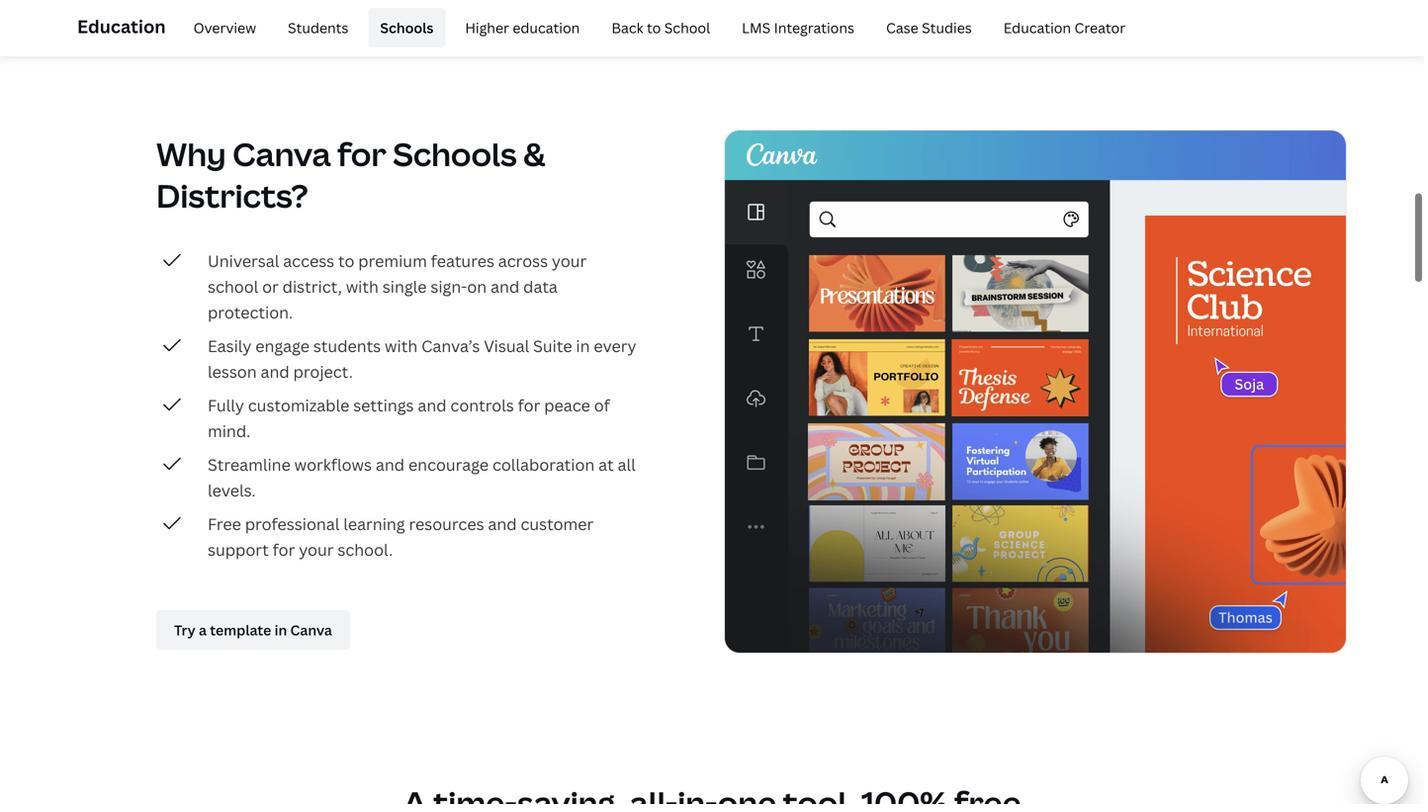 Task type: locate. For each thing, give the bounding box(es) containing it.
workflows
[[294, 454, 372, 475]]

every
[[594, 335, 636, 357]]

to inside universal access to premium features across your school or district, with single sign-on and data protection.
[[338, 250, 355, 272]]

all
[[618, 454, 636, 475]]

universal access to premium features across your school or district, with single sign-on and data protection.
[[208, 250, 587, 323]]

mind.
[[208, 420, 251, 442]]

0 horizontal spatial your
[[299, 539, 334, 560]]

suite
[[533, 335, 572, 357]]

back to school
[[612, 18, 710, 37]]

access
[[283, 250, 334, 272]]

1 horizontal spatial your
[[552, 250, 587, 272]]

canva's
[[421, 335, 480, 357]]

1 horizontal spatial with
[[385, 335, 418, 357]]

and down fully customizable settings and controls for peace of mind.
[[376, 454, 405, 475]]

education creator
[[1004, 18, 1126, 37]]

for
[[337, 133, 387, 176], [518, 395, 540, 416], [273, 539, 295, 560]]

overview
[[193, 18, 256, 37]]

menu bar containing overview
[[174, 8, 1138, 47]]

case
[[886, 18, 919, 37]]

controls
[[450, 395, 514, 416]]

0 vertical spatial for
[[337, 133, 387, 176]]

collaboration
[[493, 454, 595, 475]]

districts?
[[156, 174, 308, 217]]

for down professional
[[273, 539, 295, 560]]

schools inside why canva for schools & districts?
[[393, 133, 517, 176]]

education
[[77, 14, 166, 39], [1004, 18, 1071, 37]]

1 vertical spatial with
[[385, 335, 418, 357]]

your up "data"
[[552, 250, 587, 272]]

menu bar
[[174, 8, 1138, 47]]

customizable
[[248, 395, 349, 416]]

education creator link
[[992, 8, 1138, 47]]

for left 'peace' on the left of the page
[[518, 395, 540, 416]]

1 horizontal spatial education
[[1004, 18, 1071, 37]]

2 horizontal spatial for
[[518, 395, 540, 416]]

data
[[523, 276, 558, 297]]

easily
[[208, 335, 252, 357]]

&
[[523, 133, 546, 176]]

schools left the &
[[393, 133, 517, 176]]

of
[[594, 395, 610, 416]]

1 horizontal spatial to
[[647, 18, 661, 37]]

education inside menu bar
[[1004, 18, 1071, 37]]

0 horizontal spatial with
[[346, 276, 379, 297]]

0 vertical spatial to
[[647, 18, 661, 37]]

with inside universal access to premium features across your school or district, with single sign-on and data protection.
[[346, 276, 379, 297]]

learning
[[343, 513, 405, 535]]

1 vertical spatial to
[[338, 250, 355, 272]]

0 horizontal spatial for
[[273, 539, 295, 560]]

overview link
[[182, 8, 268, 47]]

integrations
[[774, 18, 855, 37]]

1 vertical spatial schools
[[393, 133, 517, 176]]

students
[[288, 18, 349, 37]]

streamline workflows and encourage collaboration at all levels.
[[208, 454, 636, 501]]

schools
[[380, 18, 434, 37], [393, 133, 517, 176]]

schools inside "link"
[[380, 18, 434, 37]]

and down engage
[[261, 361, 290, 382]]

levels.
[[208, 480, 256, 501]]

and inside free professional learning resources and customer support for your school.
[[488, 513, 517, 535]]

and inside fully customizable settings and controls for peace of mind.
[[418, 395, 447, 416]]

and down easily engage students with canva's visual suite in every lesson and project.
[[418, 395, 447, 416]]

students link
[[276, 8, 360, 47]]

0 vertical spatial schools
[[380, 18, 434, 37]]

your
[[552, 250, 587, 272], [299, 539, 334, 560]]

0 vertical spatial your
[[552, 250, 587, 272]]

and right on
[[491, 276, 520, 297]]

0 horizontal spatial education
[[77, 14, 166, 39]]

2 vertical spatial for
[[273, 539, 295, 560]]

for inside why canva for schools & districts?
[[337, 133, 387, 176]]

1 vertical spatial for
[[518, 395, 540, 416]]

education
[[513, 18, 580, 37]]

fully customizable settings and controls for peace of mind.
[[208, 395, 610, 442]]

to right back
[[647, 18, 661, 37]]

school
[[208, 276, 258, 297]]

support
[[208, 539, 269, 560]]

0 horizontal spatial to
[[338, 250, 355, 272]]

1 vertical spatial your
[[299, 539, 334, 560]]

your down professional
[[299, 539, 334, 560]]

with
[[346, 276, 379, 297], [385, 335, 418, 357]]

to right access
[[338, 250, 355, 272]]

with down premium
[[346, 276, 379, 297]]

for right the canva
[[337, 133, 387, 176]]

back to school link
[[600, 8, 722, 47]]

with left canva's
[[385, 335, 418, 357]]

and inside streamline workflows and encourage collaboration at all levels.
[[376, 454, 405, 475]]

case studies
[[886, 18, 972, 37]]

and
[[491, 276, 520, 297], [261, 361, 290, 382], [418, 395, 447, 416], [376, 454, 405, 475], [488, 513, 517, 535]]

0 vertical spatial with
[[346, 276, 379, 297]]

lesson
[[208, 361, 257, 382]]

at
[[599, 454, 614, 475]]

for inside fully customizable settings and controls for peace of mind.
[[518, 395, 540, 416]]

canva
[[233, 133, 331, 176]]

to
[[647, 18, 661, 37], [338, 250, 355, 272]]

and left customer
[[488, 513, 517, 535]]

schools left higher
[[380, 18, 434, 37]]

students
[[313, 335, 381, 357]]

education for education
[[77, 14, 166, 39]]

district,
[[283, 276, 342, 297]]

higher education
[[465, 18, 580, 37]]

settings
[[353, 395, 414, 416]]

lms integrations
[[742, 18, 855, 37]]

1 horizontal spatial for
[[337, 133, 387, 176]]

your inside universal access to premium features across your school or district, with single sign-on and data protection.
[[552, 250, 587, 272]]

free
[[208, 513, 241, 535]]



Task type: describe. For each thing, give the bounding box(es) containing it.
school.
[[338, 539, 393, 560]]

with inside easily engage students with canva's visual suite in every lesson and project.
[[385, 335, 418, 357]]

and inside easily engage students with canva's visual suite in every lesson and project.
[[261, 361, 290, 382]]

creator
[[1075, 18, 1126, 37]]

on
[[467, 276, 487, 297]]

single
[[383, 276, 427, 297]]

lms
[[742, 18, 771, 37]]

in
[[576, 335, 590, 357]]

premium
[[358, 250, 427, 272]]

sign-
[[431, 276, 467, 297]]

fully
[[208, 395, 244, 416]]

for inside free professional learning resources and customer support for your school.
[[273, 539, 295, 560]]

schools link
[[368, 8, 445, 47]]

professional
[[245, 513, 340, 535]]

engage
[[255, 335, 310, 357]]

features
[[431, 250, 495, 272]]

free professional learning resources and customer support for your school.
[[208, 513, 594, 560]]

or
[[262, 276, 279, 297]]

and inside universal access to premium features across your school or district, with single sign-on and data protection.
[[491, 276, 520, 297]]

studies
[[922, 18, 972, 37]]

customer
[[521, 513, 594, 535]]

encourage
[[408, 454, 489, 475]]

why canva for schools & districts?
[[156, 133, 546, 217]]

education for education creator
[[1004, 18, 1071, 37]]

project.
[[293, 361, 353, 382]]

streamline
[[208, 454, 291, 475]]

lms integrations link
[[730, 8, 866, 47]]

protection.
[[208, 302, 293, 323]]

back
[[612, 18, 644, 37]]

school
[[664, 18, 710, 37]]

peace
[[544, 395, 590, 416]]

resources
[[409, 513, 484, 535]]

why
[[156, 133, 226, 176]]

higher education link
[[453, 8, 592, 47]]

visual
[[484, 335, 529, 357]]

case studies link
[[874, 8, 984, 47]]

universal
[[208, 250, 279, 272]]

higher
[[465, 18, 509, 37]]

to inside menu bar
[[647, 18, 661, 37]]

across
[[498, 250, 548, 272]]

canva editor showing presentation templates image
[[724, 130, 1347, 654]]

your inside free professional learning resources and customer support for your school.
[[299, 539, 334, 560]]

easily engage students with canva's visual suite in every lesson and project.
[[208, 335, 636, 382]]



Task type: vqa. For each thing, say whether or not it's contained in the screenshot.
Mac link
no



